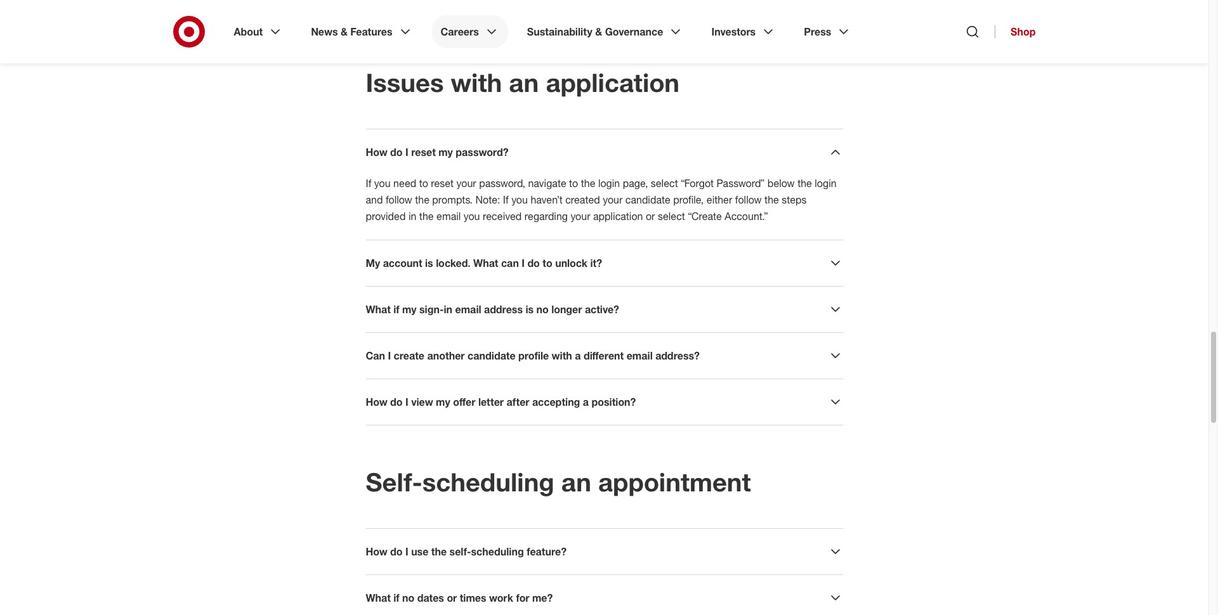 Task type: vqa. For each thing, say whether or not it's contained in the screenshot.
rightmost a
yes



Task type: locate. For each thing, give the bounding box(es) containing it.
1 vertical spatial you
[[512, 194, 528, 206]]

how left the view
[[366, 396, 388, 409]]

to for can
[[543, 257, 553, 270]]

account
[[383, 257, 422, 270]]

careers
[[441, 25, 479, 38]]

0 vertical spatial a
[[575, 350, 581, 362]]

the up steps
[[798, 177, 812, 190]]

in
[[409, 210, 417, 223], [444, 303, 453, 316]]

email down prompts.
[[437, 210, 461, 223]]

position?
[[592, 396, 636, 409]]

0 vertical spatial what
[[474, 257, 499, 270]]

what inside what if my sign-in email address is no longer active? dropdown button
[[366, 303, 391, 316]]

if left sign-
[[394, 303, 400, 316]]

1 horizontal spatial follow
[[736, 194, 762, 206]]

you up received
[[512, 194, 528, 206]]

& right news
[[341, 25, 348, 38]]

do for offer
[[390, 396, 403, 409]]

or left times
[[447, 592, 457, 605]]

0 vertical spatial my
[[439, 146, 453, 159]]

1 horizontal spatial with
[[552, 350, 572, 362]]

2 vertical spatial my
[[436, 396, 451, 409]]

0 horizontal spatial a
[[575, 350, 581, 362]]

2 horizontal spatial to
[[569, 177, 578, 190]]

appointment
[[599, 467, 751, 498]]

0 horizontal spatial login
[[599, 177, 620, 190]]

created
[[566, 194, 600, 206]]

1 vertical spatial with
[[552, 350, 572, 362]]

1 vertical spatial application
[[594, 210, 643, 223]]

what inside the what if no dates or times work for me? dropdown button
[[366, 592, 391, 605]]

my left sign-
[[402, 303, 417, 316]]

my for view
[[436, 396, 451, 409]]

a left position?
[[583, 396, 589, 409]]

is left locked. on the top of page
[[425, 257, 433, 270]]

sign-
[[420, 303, 444, 316]]

in right provided in the left of the page
[[409, 210, 417, 223]]

do up need
[[390, 146, 403, 159]]

can i create another candidate profile with a different email address? button
[[366, 348, 843, 364]]

in inside if you need to reset your password, navigate to the login page, select "forgot password" below the login and follow the prompts. note: if you haven't created your candidate profile, either follow the steps provided in the email you received regarding your application or select "create account."
[[409, 210, 417, 223]]

if inside dropdown button
[[394, 303, 400, 316]]

login right below
[[815, 177, 837, 190]]

your up prompts.
[[457, 177, 477, 190]]

with
[[451, 67, 502, 98], [552, 350, 572, 362]]

"forgot
[[681, 177, 714, 190]]

investors
[[712, 25, 756, 38]]

0 horizontal spatial an
[[509, 67, 539, 98]]

what for dates
[[366, 592, 391, 605]]

application
[[546, 67, 680, 98], [594, 210, 643, 223]]

is
[[425, 257, 433, 270], [526, 303, 534, 316]]

email
[[437, 210, 461, 223], [455, 303, 482, 316], [627, 350, 653, 362]]

0 horizontal spatial is
[[425, 257, 433, 270]]

if for no
[[394, 592, 400, 605]]

if left dates
[[394, 592, 400, 605]]

locked.
[[436, 257, 471, 270]]

0 vertical spatial how
[[366, 146, 388, 159]]

do
[[390, 146, 403, 159], [528, 257, 540, 270], [390, 396, 403, 409], [390, 546, 403, 559]]

the down below
[[765, 194, 779, 206]]

if up received
[[503, 194, 509, 206]]

1 vertical spatial reset
[[431, 177, 454, 190]]

1 horizontal spatial candidate
[[626, 194, 671, 206]]

reset up prompts.
[[431, 177, 454, 190]]

candidate down page,
[[626, 194, 671, 206]]

2 vertical spatial your
[[571, 210, 591, 223]]

if you need to reset your password, navigate to the login page, select "forgot password" below the login and follow the prompts. note: if you haven't created your candidate profile, either follow the steps provided in the email you received regarding your application or select "create account."
[[366, 177, 837, 223]]

with down the careers link
[[451, 67, 502, 98]]

and
[[366, 194, 383, 206]]

with right profile
[[552, 350, 572, 362]]

0 horizontal spatial if
[[366, 177, 372, 190]]

0 vertical spatial an
[[509, 67, 539, 98]]

reset
[[411, 146, 436, 159], [431, 177, 454, 190]]

to
[[419, 177, 428, 190], [569, 177, 578, 190], [543, 257, 553, 270]]

1 vertical spatial if
[[394, 592, 400, 605]]

a
[[575, 350, 581, 362], [583, 396, 589, 409]]

1 & from the left
[[341, 25, 348, 38]]

you down note:
[[464, 210, 480, 223]]

1 horizontal spatial an
[[562, 467, 592, 498]]

0 horizontal spatial &
[[341, 25, 348, 38]]

how for how do i use the self-scheduling feature?
[[366, 546, 388, 559]]

1 vertical spatial what
[[366, 303, 391, 316]]

application down page,
[[594, 210, 643, 223]]

candidate inside dropdown button
[[468, 350, 516, 362]]

a left the different
[[575, 350, 581, 362]]

0 horizontal spatial to
[[419, 177, 428, 190]]

1 vertical spatial a
[[583, 396, 589, 409]]

i inside dropdown button
[[388, 350, 391, 362]]

email right the different
[[627, 350, 653, 362]]

your
[[457, 177, 477, 190], [603, 194, 623, 206], [571, 210, 591, 223]]

is inside my account is locked. what can i do to unlock it? dropdown button
[[425, 257, 433, 270]]

what left dates
[[366, 592, 391, 605]]

0 horizontal spatial follow
[[386, 194, 412, 206]]

can
[[501, 257, 519, 270]]

the down prompts.
[[420, 210, 434, 223]]

the up created
[[581, 177, 596, 190]]

1 horizontal spatial or
[[646, 210, 655, 223]]

page,
[[623, 177, 648, 190]]

how do i view my offer letter after accepting a position?
[[366, 396, 636, 409]]

if
[[394, 303, 400, 316], [394, 592, 400, 605]]

1 vertical spatial if
[[503, 194, 509, 206]]

1 vertical spatial is
[[526, 303, 534, 316]]

longer
[[552, 303, 582, 316]]

0 vertical spatial no
[[537, 303, 549, 316]]

my
[[439, 146, 453, 159], [402, 303, 417, 316], [436, 396, 451, 409]]

candidate inside if you need to reset your password, navigate to the login page, select "forgot password" below the login and follow the prompts. note: if you haven't created your candidate profile, either follow the steps provided in the email you received regarding your application or select "create account."
[[626, 194, 671, 206]]

do for self-
[[390, 546, 403, 559]]

"create
[[688, 210, 722, 223]]

your right created
[[603, 194, 623, 206]]

1 vertical spatial in
[[444, 303, 453, 316]]

1 vertical spatial candidate
[[468, 350, 516, 362]]

0 horizontal spatial in
[[409, 210, 417, 223]]

1 horizontal spatial a
[[583, 396, 589, 409]]

password,
[[479, 177, 526, 190]]

1 vertical spatial an
[[562, 467, 592, 498]]

to right need
[[419, 177, 428, 190]]

1 horizontal spatial your
[[571, 210, 591, 223]]

1 login from the left
[[599, 177, 620, 190]]

or down page,
[[646, 210, 655, 223]]

2 if from the top
[[394, 592, 400, 605]]

1 vertical spatial my
[[402, 303, 417, 316]]

follow up "account.""
[[736, 194, 762, 206]]

unlock
[[556, 257, 588, 270]]

note:
[[476, 194, 500, 206]]

0 horizontal spatial no
[[402, 592, 415, 605]]

1 vertical spatial scheduling
[[471, 546, 524, 559]]

2 horizontal spatial your
[[603, 194, 623, 206]]

1 horizontal spatial to
[[543, 257, 553, 270]]

1 horizontal spatial is
[[526, 303, 534, 316]]

login left page,
[[599, 177, 620, 190]]

follow
[[386, 194, 412, 206], [736, 194, 762, 206]]

3 how from the top
[[366, 546, 388, 559]]

0 vertical spatial application
[[546, 67, 680, 98]]

do left the use
[[390, 546, 403, 559]]

no inside dropdown button
[[537, 303, 549, 316]]

in up another
[[444, 303, 453, 316]]

if inside dropdown button
[[394, 592, 400, 605]]

either
[[707, 194, 733, 206]]

0 vertical spatial reset
[[411, 146, 436, 159]]

1 vertical spatial how
[[366, 396, 388, 409]]

0 vertical spatial email
[[437, 210, 461, 223]]

0 vertical spatial your
[[457, 177, 477, 190]]

2 horizontal spatial you
[[512, 194, 528, 206]]

i for password?
[[406, 146, 409, 159]]

i for self-
[[406, 546, 409, 559]]

1 if from the top
[[394, 303, 400, 316]]

about link
[[225, 15, 292, 48]]

what if no dates or times work for me? button
[[366, 591, 843, 606]]

0 vertical spatial in
[[409, 210, 417, 223]]

1 horizontal spatial you
[[464, 210, 480, 223]]

2 vertical spatial you
[[464, 210, 480, 223]]

you
[[374, 177, 391, 190], [512, 194, 528, 206], [464, 210, 480, 223]]

it?
[[591, 257, 602, 270]]

with inside dropdown button
[[552, 350, 572, 362]]

0 horizontal spatial or
[[447, 592, 457, 605]]

application inside if you need to reset your password, navigate to the login page, select "forgot password" below the login and follow the prompts. note: if you haven't created your candidate profile, either follow the steps provided in the email you received regarding your application or select "create account."
[[594, 210, 643, 223]]

address?
[[656, 350, 700, 362]]

how
[[366, 146, 388, 159], [366, 396, 388, 409], [366, 546, 388, 559]]

investors link
[[703, 15, 785, 48]]

to up created
[[569, 177, 578, 190]]

my left password?
[[439, 146, 453, 159]]

or
[[646, 210, 655, 223], [447, 592, 457, 605]]

0 vertical spatial or
[[646, 210, 655, 223]]

the right the use
[[432, 546, 447, 559]]

an
[[509, 67, 539, 98], [562, 467, 592, 498]]

account."
[[725, 210, 769, 223]]

after
[[507, 396, 530, 409]]

no inside dropdown button
[[402, 592, 415, 605]]

a inside dropdown button
[[575, 350, 581, 362]]

your down created
[[571, 210, 591, 223]]

follow down need
[[386, 194, 412, 206]]

the
[[581, 177, 596, 190], [798, 177, 812, 190], [415, 194, 430, 206], [765, 194, 779, 206], [420, 210, 434, 223], [432, 546, 447, 559]]

my account is locked. what can i do to unlock it? button
[[366, 256, 843, 271]]

0 vertical spatial candidate
[[626, 194, 671, 206]]

what up can
[[366, 303, 391, 316]]

2 how from the top
[[366, 396, 388, 409]]

1 vertical spatial no
[[402, 592, 415, 605]]

& for news
[[341, 25, 348, 38]]

no left dates
[[402, 592, 415, 605]]

email left address
[[455, 303, 482, 316]]

to left unlock
[[543, 257, 553, 270]]

my right the view
[[436, 396, 451, 409]]

do left the view
[[390, 396, 403, 409]]

offer
[[453, 396, 476, 409]]

2 & from the left
[[596, 25, 603, 38]]

steps
[[782, 194, 807, 206]]

careers link
[[432, 15, 508, 48]]

select down profile, at the top right
[[658, 210, 685, 223]]

if for my
[[394, 303, 400, 316]]

1 horizontal spatial login
[[815, 177, 837, 190]]

0 vertical spatial with
[[451, 67, 502, 98]]

1 vertical spatial your
[[603, 194, 623, 206]]

an for with
[[509, 67, 539, 98]]

0 vertical spatial you
[[374, 177, 391, 190]]

if
[[366, 177, 372, 190], [503, 194, 509, 206]]

if up the and
[[366, 177, 372, 190]]

0 vertical spatial select
[[651, 177, 678, 190]]

how up the and
[[366, 146, 388, 159]]

what inside my account is locked. what can i do to unlock it? dropdown button
[[474, 257, 499, 270]]

1 horizontal spatial in
[[444, 303, 453, 316]]

1 vertical spatial or
[[447, 592, 457, 605]]

features
[[351, 25, 393, 38]]

1 horizontal spatial no
[[537, 303, 549, 316]]

select right page,
[[651, 177, 678, 190]]

you up the and
[[374, 177, 391, 190]]

select
[[651, 177, 678, 190], [658, 210, 685, 223]]

0 vertical spatial is
[[425, 257, 433, 270]]

to inside dropdown button
[[543, 257, 553, 270]]

scheduling inside how do i use the self-scheduling feature? dropdown button
[[471, 546, 524, 559]]

is inside what if my sign-in email address is no longer active? dropdown button
[[526, 303, 534, 316]]

candidate left profile
[[468, 350, 516, 362]]

1 horizontal spatial if
[[503, 194, 509, 206]]

& left governance
[[596, 25, 603, 38]]

what left can
[[474, 257, 499, 270]]

0 vertical spatial if
[[394, 303, 400, 316]]

2 vertical spatial how
[[366, 546, 388, 559]]

2 vertical spatial what
[[366, 592, 391, 605]]

no left longer at the left of page
[[537, 303, 549, 316]]

&
[[341, 25, 348, 38], [596, 25, 603, 38]]

haven't
[[531, 194, 563, 206]]

i for offer
[[406, 396, 409, 409]]

1 how from the top
[[366, 146, 388, 159]]

reset up need
[[411, 146, 436, 159]]

0 horizontal spatial candidate
[[468, 350, 516, 362]]

is right address
[[526, 303, 534, 316]]

login
[[599, 177, 620, 190], [815, 177, 837, 190]]

how left the use
[[366, 546, 388, 559]]

scheduling
[[423, 467, 555, 498], [471, 546, 524, 559]]

1 horizontal spatial &
[[596, 25, 603, 38]]

application down sustainability & governance link
[[546, 67, 680, 98]]



Task type: describe. For each thing, give the bounding box(es) containing it.
email inside if you need to reset your password, navigate to the login page, select "forgot password" below the login and follow the prompts. note: if you haven't created your candidate profile, either follow the steps provided in the email you received regarding your application or select "create account."
[[437, 210, 461, 223]]

reset inside how do i reset my password? dropdown button
[[411, 146, 436, 159]]

a inside dropdown button
[[583, 396, 589, 409]]

my account is locked. what can i do to unlock it?
[[366, 257, 602, 270]]

press
[[804, 25, 832, 38]]

0 vertical spatial if
[[366, 177, 372, 190]]

self-scheduling an appointment
[[366, 467, 751, 498]]

profile
[[519, 350, 549, 362]]

1 vertical spatial select
[[658, 210, 685, 223]]

0 vertical spatial scheduling
[[423, 467, 555, 498]]

active?
[[585, 303, 620, 316]]

about
[[234, 25, 263, 38]]

news & features link
[[302, 15, 422, 48]]

use
[[411, 546, 429, 559]]

an for scheduling
[[562, 467, 592, 498]]

sustainability & governance link
[[519, 15, 693, 48]]

1 vertical spatial email
[[455, 303, 482, 316]]

shop link
[[995, 25, 1036, 38]]

sustainability
[[527, 25, 593, 38]]

governance
[[605, 25, 664, 38]]

address
[[484, 303, 523, 316]]

or inside if you need to reset your password, navigate to the login page, select "forgot password" below the login and follow the prompts. note: if you haven't created your candidate profile, either follow the steps provided in the email you received regarding your application or select "create account."
[[646, 210, 655, 223]]

0 horizontal spatial you
[[374, 177, 391, 190]]

profile,
[[674, 194, 704, 206]]

in inside dropdown button
[[444, 303, 453, 316]]

what for sign-
[[366, 303, 391, 316]]

news
[[311, 25, 338, 38]]

feature?
[[527, 546, 567, 559]]

create
[[394, 350, 425, 362]]

how do i view my offer letter after accepting a position? button
[[366, 395, 843, 410]]

received
[[483, 210, 522, 223]]

how for how do i view my offer letter after accepting a position?
[[366, 396, 388, 409]]

the inside dropdown button
[[432, 546, 447, 559]]

0 horizontal spatial your
[[457, 177, 477, 190]]

work
[[489, 592, 514, 605]]

0 horizontal spatial with
[[451, 67, 502, 98]]

times
[[460, 592, 487, 605]]

self-
[[450, 546, 471, 559]]

2 login from the left
[[815, 177, 837, 190]]

password?
[[456, 146, 509, 159]]

reset inside if you need to reset your password, navigate to the login page, select "forgot password" below the login and follow the prompts. note: if you haven't created your candidate profile, either follow the steps provided in the email you received regarding your application or select "create account."
[[431, 177, 454, 190]]

what if my sign-in email address is no longer active?
[[366, 303, 620, 316]]

self-
[[366, 467, 423, 498]]

& for sustainability
[[596, 25, 603, 38]]

need
[[394, 177, 417, 190]]

my
[[366, 257, 380, 270]]

password"
[[717, 177, 765, 190]]

how do i reset my password?
[[366, 146, 509, 159]]

another
[[427, 350, 465, 362]]

do right can
[[528, 257, 540, 270]]

to for your
[[569, 177, 578, 190]]

issues with an application
[[366, 67, 680, 98]]

shop
[[1011, 25, 1036, 38]]

or inside dropdown button
[[447, 592, 457, 605]]

news & features
[[311, 25, 393, 38]]

2 follow from the left
[[736, 194, 762, 206]]

how for how do i reset my password?
[[366, 146, 388, 159]]

what if no dates or times work for me?
[[366, 592, 553, 605]]

what if my sign-in email address is no longer active? button
[[366, 302, 843, 317]]

provided
[[366, 210, 406, 223]]

how do i reset my password? button
[[366, 145, 843, 160]]

prompts.
[[433, 194, 473, 206]]

can i create another candidate profile with a different email address?
[[366, 350, 700, 362]]

sustainability & governance
[[527, 25, 664, 38]]

can
[[366, 350, 385, 362]]

my for reset
[[439, 146, 453, 159]]

regarding
[[525, 210, 568, 223]]

do for password?
[[390, 146, 403, 159]]

1 follow from the left
[[386, 194, 412, 206]]

the down need
[[415, 194, 430, 206]]

issues
[[366, 67, 444, 98]]

for
[[516, 592, 530, 605]]

press link
[[796, 15, 861, 48]]

dates
[[417, 592, 444, 605]]

accepting
[[533, 396, 580, 409]]

me?
[[533, 592, 553, 605]]

different
[[584, 350, 624, 362]]

how do i use the self-scheduling feature? button
[[366, 545, 843, 560]]

my inside dropdown button
[[402, 303, 417, 316]]

letter
[[479, 396, 504, 409]]

view
[[411, 396, 433, 409]]

2 vertical spatial email
[[627, 350, 653, 362]]

navigate
[[528, 177, 567, 190]]

below
[[768, 177, 795, 190]]

how do i use the self-scheduling feature?
[[366, 546, 567, 559]]



